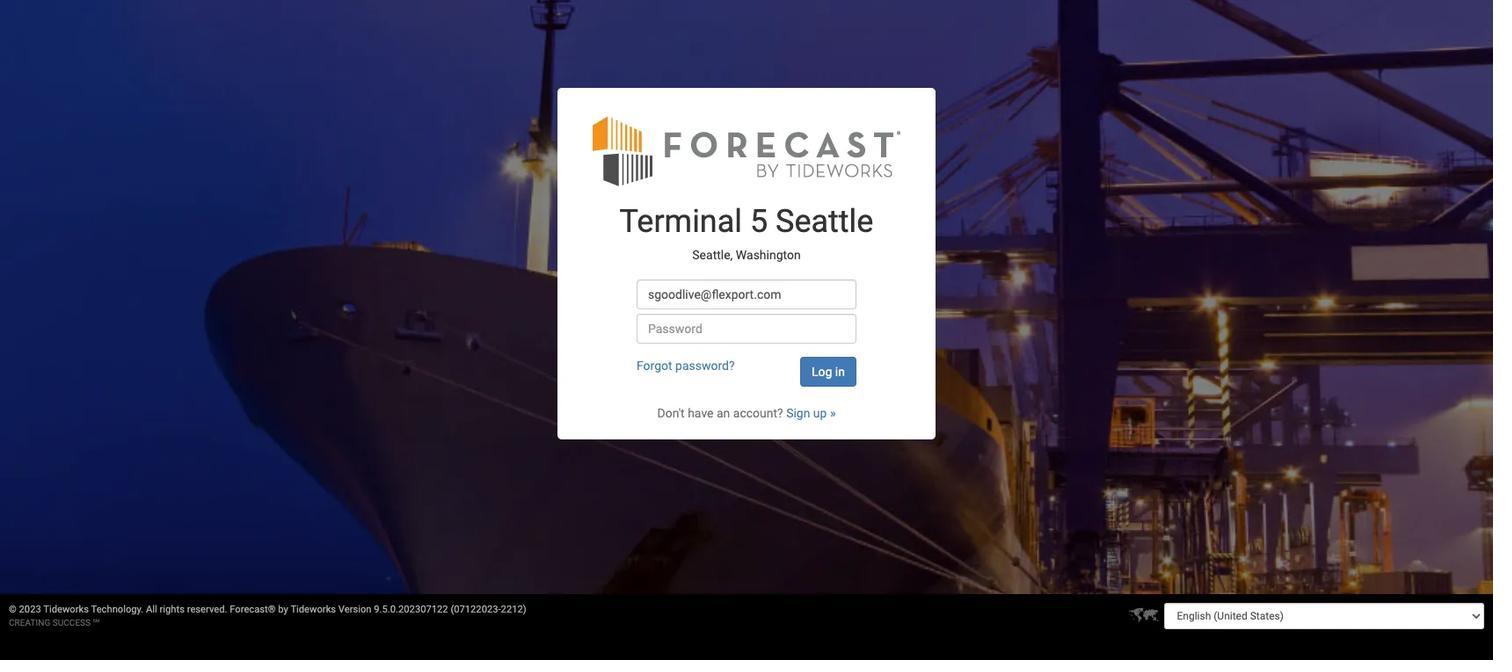 Task type: locate. For each thing, give the bounding box(es) containing it.
seattle
[[776, 203, 874, 240]]

»
[[830, 407, 836, 421]]

forgot password? link
[[637, 359, 735, 373]]

sign
[[786, 407, 810, 421]]

2212)
[[501, 604, 526, 616]]

washington
[[736, 248, 801, 262]]

reserved.
[[187, 604, 227, 616]]

forecast®
[[230, 604, 276, 616]]

forgot
[[637, 359, 672, 373]]

1 horizontal spatial tideworks
[[291, 604, 336, 616]]

1 tideworks from the left
[[43, 604, 89, 616]]

tideworks right by
[[291, 604, 336, 616]]

2 tideworks from the left
[[291, 604, 336, 616]]

0 horizontal spatial tideworks
[[43, 604, 89, 616]]

an
[[717, 407, 730, 421]]

© 2023 tideworks technology. all rights reserved. forecast® by tideworks version 9.5.0.202307122 (07122023-2212) creating success ℠
[[9, 604, 526, 628]]

Password password field
[[637, 314, 856, 344]]

tideworks
[[43, 604, 89, 616], [291, 604, 336, 616]]

all
[[146, 604, 157, 616]]

log in button
[[800, 357, 856, 387]]

sign up » link
[[786, 407, 836, 421]]

tideworks up success
[[43, 604, 89, 616]]



Task type: vqa. For each thing, say whether or not it's contained in the screenshot.
have
yes



Task type: describe. For each thing, give the bounding box(es) containing it.
success
[[53, 618, 91, 628]]

terminal
[[620, 203, 742, 240]]

5
[[750, 203, 768, 240]]

forecast® by tideworks image
[[593, 115, 900, 188]]

password?
[[675, 359, 735, 373]]

version
[[338, 604, 372, 616]]

in
[[835, 365, 845, 379]]

©
[[9, 604, 17, 616]]

up
[[813, 407, 827, 421]]

by
[[278, 604, 288, 616]]

account?
[[733, 407, 783, 421]]

log
[[812, 365, 832, 379]]

seattle,
[[692, 248, 733, 262]]

technology.
[[91, 604, 144, 616]]

2023
[[19, 604, 41, 616]]

don't have an account? sign up »
[[657, 407, 836, 421]]

Email or username text field
[[637, 280, 856, 310]]

9.5.0.202307122
[[374, 604, 448, 616]]

have
[[688, 407, 714, 421]]

don't
[[657, 407, 685, 421]]

forgot password? log in
[[637, 359, 845, 379]]

creating
[[9, 618, 50, 628]]

terminal 5 seattle seattle, washington
[[620, 203, 874, 262]]

℠
[[93, 618, 99, 628]]

(07122023-
[[451, 604, 501, 616]]

rights
[[160, 604, 185, 616]]



